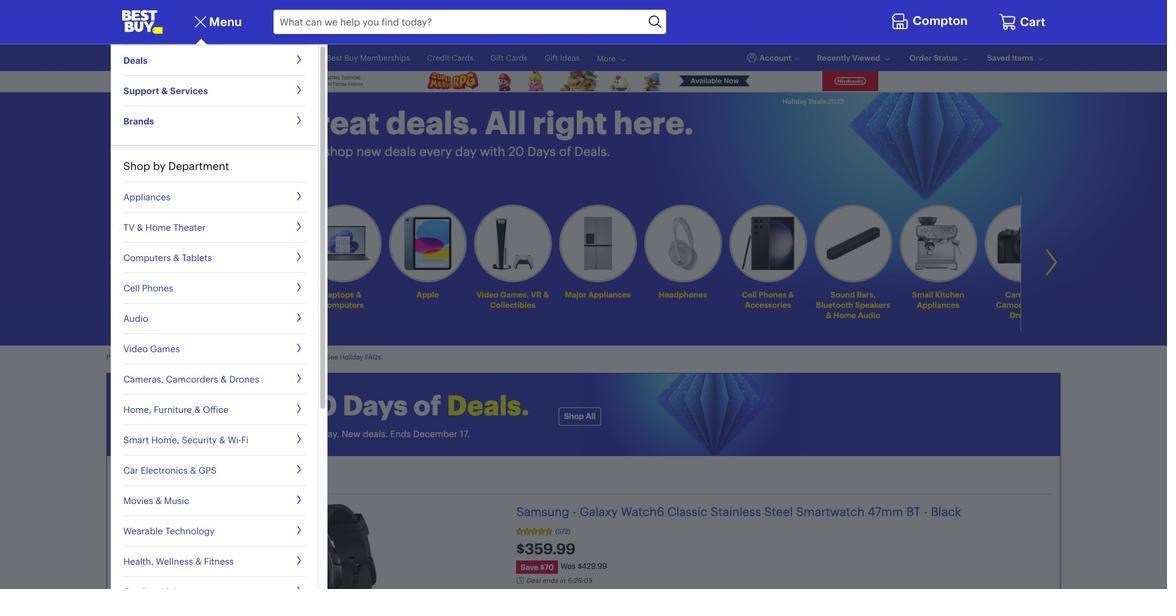 Task type: locate. For each thing, give the bounding box(es) containing it.
bestbuy.com image
[[122, 10, 163, 34]]

of down the right
[[559, 143, 571, 159]]

2 horizontal spatial of
[[559, 143, 571, 159]]

& left music
[[156, 495, 162, 507]]

1 horizontal spatial days
[[527, 143, 556, 159]]

days down the right
[[527, 143, 556, 159]]

0 horizontal spatial home
[[145, 222, 171, 233]]

to
[[184, 353, 191, 362]]

0 vertical spatial appliances
[[123, 191, 171, 203]]

days
[[527, 143, 556, 159], [343, 389, 408, 422]]

holiday up support
[[122, 53, 149, 63]]

home down bluetooth
[[834, 310, 857, 320]]

tv & home theater button
[[123, 212, 306, 243]]

theater
[[173, 222, 206, 233]]

holiday right see
[[340, 353, 363, 362]]

gps
[[199, 465, 217, 477]]

0 horizontal spatial all
[[485, 103, 526, 142]]

deal for deal of the day
[[241, 53, 257, 63]]

& left gps
[[190, 465, 196, 477]]

computers inside computers & tablets dropdown button
[[123, 252, 171, 264]]

2 vertical spatial appliances
[[917, 300, 960, 310]]

1 vertical spatial all
[[586, 412, 596, 421]]

all inside "link"
[[586, 412, 596, 421]]

headphones link
[[644, 205, 722, 303], [659, 290, 707, 300]]

cameras,
[[123, 374, 164, 385]]

deal down save $70
[[527, 577, 541, 585]]

deals up support
[[123, 54, 148, 66]]

deal ends in 6 : 26 : 04
[[527, 577, 593, 585]]

0 horizontal spatial appliances
[[123, 191, 171, 203]]

1 horizontal spatial deal
[[527, 577, 541, 585]]

of up december at the bottom left of the page
[[413, 389, 441, 422]]

& right the tv
[[137, 222, 143, 233]]

0 horizontal spatial new
[[301, 429, 320, 440]]

video for video games
[[123, 343, 148, 355]]

gift cards link
[[490, 53, 528, 63]]

2 horizontal spatial holiday
[[783, 97, 807, 106]]

deals. inside holiday deals 2023 great deals. all right here. also, shop new deals every day with 20 days of deals.
[[575, 143, 610, 159]]

deal of the day
[[241, 53, 296, 63]]

sound
[[831, 290, 855, 300]]

phones for cell phones
[[142, 283, 173, 294]]

0 horizontal spatial phones
[[142, 283, 173, 294]]

0 horizontal spatial days
[[343, 389, 408, 422]]

2 vertical spatial shop
[[564, 412, 584, 421]]

1 horizontal spatial holiday
[[340, 353, 363, 362]]

0 vertical spatial deal
[[241, 53, 257, 63]]

deals
[[151, 53, 171, 63], [123, 54, 148, 66], [808, 97, 826, 106], [162, 300, 183, 310]]

wearable technology button
[[123, 516, 306, 547]]

1 horizontal spatial home
[[834, 310, 857, 320]]

0 vertical spatial 20
[[509, 143, 524, 159]]

& left tablets
[[173, 252, 179, 264]]

deals. up the every
[[386, 103, 478, 142]]

deals
[[385, 143, 416, 159], [137, 177, 159, 189]]

0 vertical spatial by
[[153, 159, 165, 173]]

by inside the main element
[[153, 159, 165, 173]]

cell down computers & tablets at the top
[[123, 283, 140, 294]]

: right 6
[[582, 577, 584, 585]]

0 horizontal spatial gift
[[490, 53, 504, 63]]

shop all link
[[559, 408, 601, 426]]

20 up day.
[[301, 389, 337, 422]]

1 vertical spatial deal
[[527, 577, 541, 585]]

0 vertical spatial shop
[[123, 159, 150, 173]]

1 vertical spatial days
[[343, 389, 408, 422]]

cards left gift ideas
[[506, 53, 528, 63]]

1 horizontal spatial :
[[582, 577, 584, 585]]

1 vertical spatial computers
[[322, 300, 364, 310]]

audio inside sound bars, bluetooth speakers & home audio
[[858, 310, 881, 320]]

computers
[[123, 252, 171, 264], [322, 300, 364, 310]]

computers up the cell phones
[[123, 252, 171, 264]]

cards
[[452, 53, 473, 63], [506, 53, 528, 63]]

small kitchen appliances link
[[900, 205, 977, 313], [913, 290, 965, 310]]

1 vertical spatial holiday
[[783, 97, 807, 106]]

no
[[279, 353, 287, 362]]

bt
[[907, 504, 921, 520]]

0 horizontal spatial deal
[[241, 53, 257, 63]]

1 vertical spatial of
[[559, 143, 571, 159]]

0 horizontal spatial deals
[[137, 177, 159, 189]]

1 horizontal spatial video
[[477, 290, 499, 300]]

1 horizontal spatial cards
[[506, 53, 528, 63]]

holiday inside utility element
[[122, 53, 149, 63]]

compton
[[913, 13, 968, 28]]

deals. left ends
[[363, 429, 388, 440]]

cell phones & accessories link
[[729, 205, 807, 313], [742, 290, 795, 310]]

0 vertical spatial deals.
[[386, 103, 478, 142]]

exclusive
[[138, 290, 174, 300]]

shop for shop all
[[564, 412, 584, 421]]

cameras, camcorders & drones image
[[997, 224, 1050, 264]]

home,
[[123, 404, 151, 416], [151, 435, 179, 446]]

1 horizontal spatial deals.
[[575, 143, 610, 159]]

wellness
[[156, 556, 193, 568]]

my best buy memberships
[[313, 53, 410, 63]]

shop inside shop all "link"
[[564, 412, 584, 421]]

1 horizontal spatial computers
[[322, 300, 364, 310]]

1 cards from the left
[[452, 53, 473, 63]]

cell phones & accessories image
[[742, 217, 795, 270]]

laptops & computers
[[322, 290, 364, 310]]

20
[[509, 143, 524, 159], [301, 389, 337, 422]]

0 vertical spatial all
[[485, 103, 526, 142]]

& up the accessories
[[789, 290, 795, 300]]

0 vertical spatial days
[[527, 143, 556, 159]]

shop by department
[[123, 159, 229, 173]]

deals right new
[[385, 143, 416, 159]]

appliances right major
[[589, 290, 631, 300]]

appliances down kitchen
[[917, 300, 960, 310]]

deals down exclusive
[[162, 300, 183, 310]]

1 horizontal spatial audio
[[858, 310, 881, 320]]

2 cards from the left
[[506, 53, 528, 63]]

1 horizontal spatial gift
[[545, 53, 558, 63]]

computers down laptops
[[322, 300, 364, 310]]

home right the tv
[[145, 222, 171, 233]]

day
[[455, 143, 477, 159]]

deals down shop by department on the top of the page
[[137, 177, 159, 189]]

phones inside dropdown button
[[142, 283, 173, 294]]

all inside holiday deals 2023 great deals. all right here. also, shop new deals every day with 20 days of deals.
[[485, 103, 526, 142]]

days up 'new day. new deals. ends december 17.'
[[343, 389, 408, 422]]

0 vertical spatial home,
[[123, 404, 151, 416]]

cart
[[1020, 14, 1046, 29]]

credit cards
[[427, 53, 473, 63]]

stainless
[[711, 504, 761, 520]]

smart home, security & wi-fi
[[123, 435, 249, 446]]

of inside holiday deals 2023 great deals. all right here. also, shop new deals every day with 20 days of deals.
[[559, 143, 571, 159]]

gift right credit cards on the top of page
[[490, 53, 504, 63]]

video
[[477, 290, 499, 300], [123, 343, 148, 355]]

0 vertical spatial deals.
[[575, 143, 610, 159]]

camcorders
[[166, 374, 218, 385]]

2 vertical spatial of
[[413, 389, 441, 422]]

the
[[269, 53, 281, 63]]

every
[[419, 143, 452, 159]]

support
[[123, 85, 159, 96]]

holiday inside holiday deals 2023 great deals. all right here. also, shop new deals every day with 20 days of deals.
[[783, 97, 807, 106]]

games
[[150, 343, 180, 355]]

gift left "ideas"
[[545, 53, 558, 63]]

1 vertical spatial by
[[161, 177, 172, 189]]

quantities.
[[244, 353, 277, 362]]

1 horizontal spatial phones
[[759, 290, 787, 300]]

laptops
[[324, 290, 354, 300]]

accessories
[[745, 300, 792, 310]]

deals. up 17.
[[447, 389, 529, 422]]

cards right "credit"
[[452, 53, 473, 63]]

0 horizontal spatial audio
[[123, 313, 148, 325]]

deals left 2023
[[808, 97, 826, 106]]

1 vertical spatial home,
[[151, 435, 179, 446]]

holiday left 2023
[[783, 97, 807, 106]]

video inside video games, vr & collectibles
[[477, 290, 499, 300]]

- left galaxy
[[573, 504, 577, 520]]

all
[[485, 103, 526, 142], [586, 412, 596, 421]]

0 horizontal spatial computers
[[123, 252, 171, 264]]

0 horizontal spatial cell
[[123, 283, 140, 294]]

cards for credit cards
[[452, 53, 473, 63]]

video games button
[[123, 334, 306, 364]]

1 gift from the left
[[490, 53, 504, 63]]

shop inside the main element
[[123, 159, 150, 173]]

video for video games, vr & collectibles
[[477, 290, 499, 300]]

by up shop deals by category
[[153, 159, 165, 173]]

2 horizontal spatial appliances
[[917, 300, 960, 310]]

gift ideas
[[545, 53, 580, 63]]

movies
[[123, 495, 153, 507]]

gift cards
[[490, 53, 528, 63]]

deals up support & services
[[151, 53, 171, 63]]

health,
[[123, 556, 154, 568]]

smart
[[123, 435, 149, 446]]

shop all
[[564, 412, 596, 421]]

rainchecks.
[[289, 353, 325, 362]]

video games, vr & collectibles
[[477, 290, 549, 310]]

video left games
[[123, 343, 148, 355]]

new
[[357, 143, 381, 159]]

0 horizontal spatial holiday
[[122, 53, 149, 63]]

- right bt
[[924, 504, 928, 520]]

save $70
[[521, 563, 554, 573]]

0 horizontal spatial deals.
[[447, 389, 529, 422]]

new left day.
[[301, 429, 320, 440]]

exclusive member deals
[[138, 290, 207, 310]]

technology
[[165, 526, 215, 537]]

deal inside utility element
[[241, 53, 257, 63]]

cell phones
[[123, 283, 173, 294]]

of left the
[[259, 53, 267, 63]]

& right laptops
[[356, 290, 362, 300]]

advertisement region
[[289, 71, 878, 91]]

deals. down the right
[[575, 143, 610, 159]]

0 vertical spatial video
[[477, 290, 499, 300]]

appliances down shop deals by category
[[123, 191, 171, 203]]

0 horizontal spatial video
[[123, 343, 148, 355]]

day.
[[322, 429, 339, 440]]

0 horizontal spatial -
[[573, 504, 577, 520]]

&
[[161, 85, 168, 96], [137, 222, 143, 233], [173, 252, 179, 264], [356, 290, 362, 300], [544, 290, 549, 300], [789, 290, 795, 300], [826, 310, 832, 320], [221, 374, 227, 385], [194, 404, 201, 416], [219, 435, 225, 446], [190, 465, 196, 477], [156, 495, 162, 507], [195, 556, 202, 568]]

0 vertical spatial home
[[145, 222, 171, 233]]

2 vertical spatial holiday
[[340, 353, 363, 362]]

$429.99
[[578, 561, 607, 571]]

deal left the
[[241, 53, 257, 63]]

audio down exclusive
[[123, 313, 148, 325]]

was $429.99
[[561, 561, 607, 571]]

$359.99
[[516, 540, 576, 559]]

member
[[175, 290, 207, 300]]

new right day.
[[342, 429, 361, 440]]

& right vr
[[544, 290, 549, 300]]

1 vertical spatial video
[[123, 343, 148, 355]]

0 horizontal spatial cards
[[452, 53, 473, 63]]

cell inside cell phones & accessories
[[742, 290, 757, 300]]

sound bars, bluetooth speakers & home audio link
[[815, 205, 892, 323], [816, 290, 891, 320]]

1 horizontal spatial new
[[342, 429, 361, 440]]

1 horizontal spatial cell
[[742, 290, 757, 300]]

cell for cell phones & accessories
[[742, 290, 757, 300]]

0 vertical spatial deals
[[385, 143, 416, 159]]

0 horizontal spatial 20
[[301, 389, 337, 422]]

:
[[572, 577, 574, 585], [582, 577, 584, 585]]

by down shop by department on the top of the page
[[161, 177, 172, 189]]

: right in
[[572, 577, 574, 585]]

20 inside holiday deals 2023 great deals. all right here. also, shop new deals every day with 20 days of deals.
[[509, 143, 524, 159]]

holiday for holiday deals
[[122, 53, 149, 63]]

computers & tablets button
[[123, 243, 306, 273]]

audio down speakers
[[858, 310, 881, 320]]

ends
[[543, 577, 558, 585]]

deals inside utility element
[[151, 53, 171, 63]]

cart link
[[999, 13, 1046, 31]]

video inside dropdown button
[[123, 343, 148, 355]]

home, up smart
[[123, 404, 151, 416]]

0 vertical spatial holiday
[[122, 53, 149, 63]]

2 : from the left
[[582, 577, 584, 585]]

samsung - galaxy watch6 classic stainless steel smartwatch 47mm bt - black image
[[256, 504, 377, 590]]

1 vertical spatial home
[[834, 310, 857, 320]]

-
[[573, 504, 577, 520], [924, 504, 928, 520]]

phones up the accessories
[[759, 290, 787, 300]]

tv
[[123, 222, 135, 233]]

appliances inside appliances dropdown button
[[123, 191, 171, 203]]

appliances inside small kitchen appliances
[[917, 300, 960, 310]]

20 right with
[[509, 143, 524, 159]]

1 horizontal spatial 20
[[509, 143, 524, 159]]

0 vertical spatial computers
[[123, 252, 171, 264]]

2 gift from the left
[[545, 53, 558, 63]]

1 vertical spatial shop
[[112, 177, 134, 189]]

deals. inside holiday deals 2023 great deals. all right here. also, shop new deals every day with 20 days of deals.
[[386, 103, 478, 142]]

1 horizontal spatial deals
[[385, 143, 416, 159]]

video left games,
[[477, 290, 499, 300]]

1 horizontal spatial appliances
[[589, 290, 631, 300]]

0 vertical spatial of
[[259, 53, 267, 63]]

0 horizontal spatial of
[[259, 53, 267, 63]]

0 horizontal spatial :
[[572, 577, 574, 585]]

1 horizontal spatial -
[[924, 504, 928, 520]]

home, right smart
[[151, 435, 179, 446]]

phones down computers & tablets at the top
[[142, 283, 173, 294]]

phones inside cell phones & accessories
[[759, 290, 787, 300]]

fi
[[241, 435, 249, 446]]

1 horizontal spatial all
[[586, 412, 596, 421]]

& inside cell phones & accessories
[[789, 290, 795, 300]]

cell inside cell phones dropdown button
[[123, 283, 140, 294]]

& down bluetooth
[[826, 310, 832, 320]]

cell for cell phones
[[123, 283, 140, 294]]

& inside sound bars, bluetooth speakers & home audio
[[826, 310, 832, 320]]

cell up the accessories
[[742, 290, 757, 300]]

holiday
[[122, 53, 149, 63], [783, 97, 807, 106], [340, 353, 363, 362]]

audio
[[858, 310, 881, 320], [123, 313, 148, 325]]

brands
[[123, 115, 154, 127]]

1 vertical spatial appliances
[[589, 290, 631, 300]]



Task type: describe. For each thing, give the bounding box(es) containing it.
movies & music button
[[123, 486, 306, 516]]

galaxy
[[580, 504, 618, 520]]

speakers
[[855, 300, 891, 310]]

subject
[[160, 353, 183, 362]]

apple
[[417, 290, 439, 300]]

computers & tablets
[[123, 252, 212, 264]]

department
[[168, 159, 229, 173]]

bars,
[[857, 290, 876, 300]]

holiday deals
[[122, 53, 171, 63]]

& inside laptops & computers
[[356, 290, 362, 300]]

& left drones
[[221, 374, 227, 385]]

holiday deals link
[[122, 53, 171, 63]]

support & services button
[[123, 75, 306, 106]]

also,
[[292, 143, 321, 159]]

1 vertical spatial deals.
[[363, 429, 388, 440]]

in
[[560, 577, 566, 585]]

major
[[565, 290, 587, 300]]

major appliances image
[[584, 217, 612, 270]]

products
[[106, 353, 134, 362]]

main element
[[111, 10, 328, 590]]

my
[[313, 53, 324, 63]]

wi-
[[228, 435, 241, 446]]

great
[[292, 103, 379, 142]]

20 days of deals.
[[301, 389, 529, 422]]

& left wi- at the left of page
[[219, 435, 225, 446]]

security
[[182, 435, 217, 446]]

laptops & computers image
[[316, 226, 370, 261]]

steel
[[764, 504, 793, 520]]

audio inside dropdown button
[[123, 313, 148, 325]]

kitchen
[[935, 290, 965, 300]]

video games, vr & collectibles image
[[492, 217, 534, 270]]

health, wellness & fitness
[[123, 556, 234, 568]]

Type to search. Navigate forward to hear suggestions text field
[[274, 10, 645, 34]]

gift for gift ideas
[[545, 53, 558, 63]]

today's
[[122, 471, 176, 489]]

$70
[[540, 563, 554, 573]]

& left fitness
[[195, 556, 202, 568]]

small kitchen appliances image
[[915, 217, 962, 270]]

26
[[574, 577, 582, 585]]

days inside holiday deals 2023 great deals. all right here. also, shop new deals every day with 20 days of deals.
[[527, 143, 556, 159]]

with
[[480, 143, 505, 159]]

sound bars, bluetooth speakers & home audio image
[[827, 227, 880, 260]]

menu button
[[192, 13, 242, 30]]

gift for gift cards
[[490, 53, 504, 63]]

holiday faqs link
[[340, 353, 381, 362]]

& left the office
[[194, 404, 201, 416]]

samsung - galaxy watch6 classic stainless steel smartwatch 47mm bt - black link
[[516, 504, 1032, 520]]

december
[[413, 429, 457, 440]]

utility element
[[122, 44, 1046, 71]]

1 : from the left
[[572, 577, 574, 585]]

shop for shop deals by category
[[112, 177, 134, 189]]

headphones image
[[669, 217, 698, 270]]

apple image
[[404, 217, 452, 270]]

of inside utility element
[[259, 53, 267, 63]]

furniture
[[154, 404, 192, 416]]

smart home, security & wi-fi button
[[123, 425, 306, 456]]

major appliances
[[565, 290, 631, 300]]

ends
[[390, 429, 411, 440]]

gift ideas link
[[545, 53, 580, 63]]

home inside dropdown button
[[145, 222, 171, 233]]

samsung - galaxy watch6 classic stainless steel smartwatch 47mm bt - black
[[516, 504, 961, 520]]

movies & music
[[123, 495, 189, 507]]

small
[[913, 290, 934, 300]]

best
[[326, 53, 342, 63]]

deal for deal ends in 6 : 26 : 04
[[527, 577, 541, 585]]

& inside video games, vr & collectibles
[[544, 290, 549, 300]]

car
[[123, 465, 138, 477]]

office
[[203, 404, 228, 416]]

classic
[[667, 504, 707, 520]]

phones for cell phones & accessories
[[759, 290, 787, 300]]

holiday deals 2023 great deals. all right here. also, shop new deals every day with 20 days of deals.
[[292, 97, 844, 159]]

& right support
[[161, 85, 168, 96]]

& inside dropdown button
[[137, 222, 143, 233]]

1 vertical spatial deals
[[137, 177, 159, 189]]

1 horizontal spatial of
[[413, 389, 441, 422]]

wearable
[[123, 526, 163, 537]]

cameras, camcorders & drones button
[[123, 364, 306, 395]]

black
[[931, 504, 961, 520]]

small kitchen appliances
[[913, 290, 965, 310]]

here.
[[614, 103, 694, 142]]

shop deals by category
[[112, 177, 212, 189]]

collectibles
[[490, 300, 536, 310]]

new day. new deals. ends december 17.
[[301, 429, 470, 440]]

2023
[[828, 97, 844, 106]]

6
[[568, 577, 572, 585]]

(572) link
[[516, 528, 1032, 536]]

holiday for holiday deals 2023 great deals. all right here. also, shop new deals every day with 20 days of deals.
[[783, 97, 807, 106]]

deals inside holiday deals 2023 great deals. all right here. also, shop new deals every day with 20 days of deals.
[[808, 97, 826, 106]]

was
[[561, 561, 576, 571]]

tvs & projectors image
[[231, 227, 284, 260]]

tv & home theater
[[123, 222, 206, 233]]

car electronics & gps
[[123, 465, 217, 477]]

deal of the day link
[[241, 53, 296, 63]]

cards for gift cards
[[506, 53, 528, 63]]

1 - from the left
[[573, 504, 577, 520]]

credit cards link
[[427, 53, 473, 63]]

deals inside the exclusive member deals
[[162, 300, 183, 310]]

appliances button
[[123, 182, 306, 212]]

1 vertical spatial 20
[[301, 389, 337, 422]]

shop for shop by department
[[123, 159, 150, 173]]

2 - from the left
[[924, 504, 928, 520]]

home, furniture & office button
[[123, 395, 306, 425]]

home inside sound bars, bluetooth speakers & home audio
[[834, 310, 857, 320]]

services
[[170, 85, 208, 96]]

watch6
[[621, 504, 664, 520]]

cell phones button
[[123, 273, 306, 304]]

save
[[521, 563, 539, 573]]

deals inside deals dropdown button
[[123, 54, 148, 66]]

exclusive member deals image
[[146, 217, 199, 270]]

(572)
[[555, 528, 570, 536]]

2 new from the left
[[342, 429, 361, 440]]

health, wellness & fitness button
[[123, 547, 306, 577]]

category
[[174, 177, 212, 189]]

today's deal:
[[122, 471, 216, 489]]

vr
[[531, 290, 542, 300]]

support & services
[[123, 85, 208, 96]]

deals inside holiday deals 2023 great deals. all right here. also, shop new deals every day with 20 days of deals.
[[385, 143, 416, 159]]

1 vertical spatial deals.
[[447, 389, 529, 422]]

change.
[[192, 353, 218, 362]]

shop
[[324, 143, 353, 159]]

1 new from the left
[[301, 429, 320, 440]]

.
[[381, 353, 383, 362]]

headphones
[[659, 290, 707, 300]]

sound bars, bluetooth speakers & home audio
[[816, 290, 891, 320]]

video games
[[123, 343, 180, 355]]

cart icon image
[[999, 13, 1017, 31]]



Task type: vqa. For each thing, say whether or not it's contained in the screenshot.
bottom the Release Date:
no



